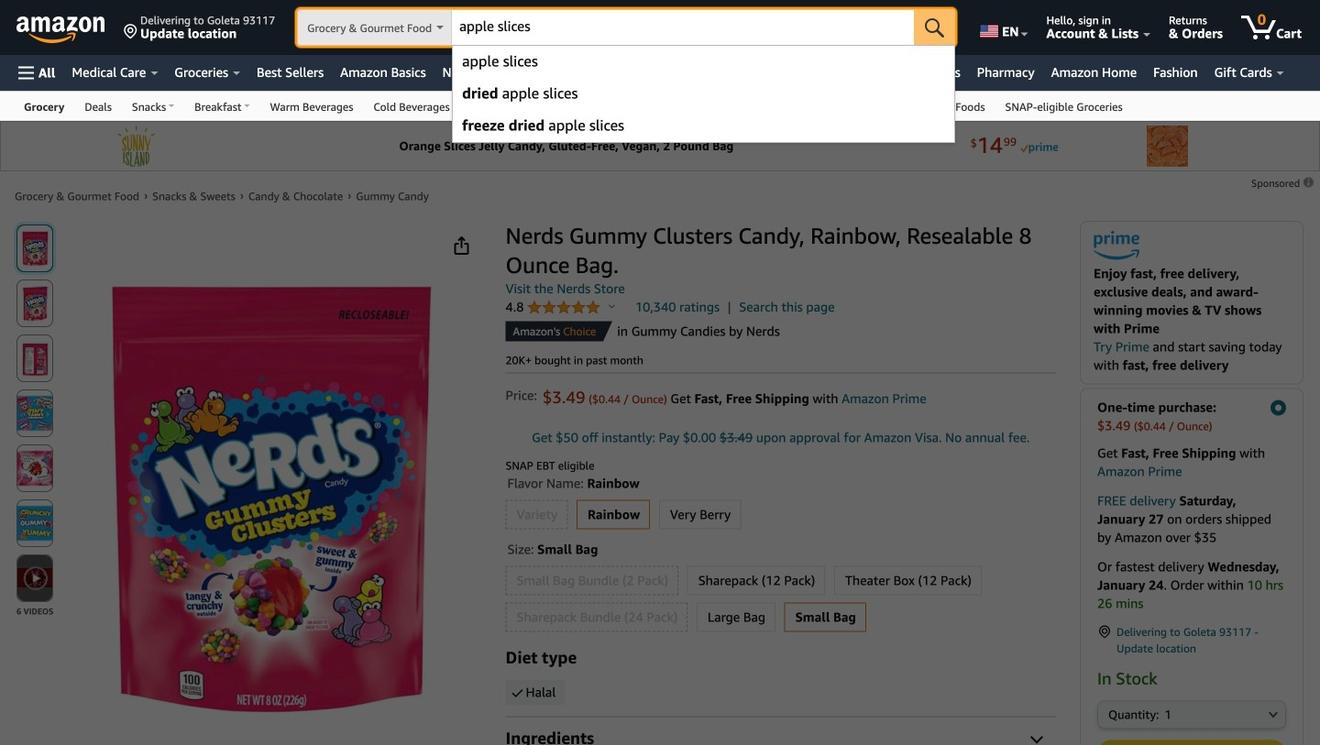 Task type: vqa. For each thing, say whether or not it's contained in the screenshot.
popover icon
no



Task type: locate. For each thing, give the bounding box(es) containing it.
amazon prime logo image
[[1094, 231, 1140, 264]]

none submit inside "navigation" navigation
[[915, 9, 956, 46]]

2 option group from the top
[[500, 563, 1057, 636]]

amazon image
[[17, 17, 105, 44]]

0 vertical spatial option group
[[500, 497, 1057, 533]]

radio active image
[[1271, 400, 1287, 416]]

None submit
[[915, 9, 956, 46]]

1 vertical spatial option group
[[500, 563, 1057, 636]]

Search Amazon text field
[[452, 10, 915, 45]]

option group
[[500, 497, 1057, 533], [500, 563, 1057, 636]]

navigation navigation
[[0, 0, 1321, 143]]

None search field
[[297, 9, 956, 48]]

none search field inside "navigation" navigation
[[297, 9, 956, 48]]



Task type: describe. For each thing, give the bounding box(es) containing it.
dropdown image
[[1270, 711, 1279, 719]]

1 option group from the top
[[500, 497, 1057, 533]]

nerds gummy clusters candy, rainbow, resealable 8 ounce bag. image
[[58, 285, 487, 714]]



